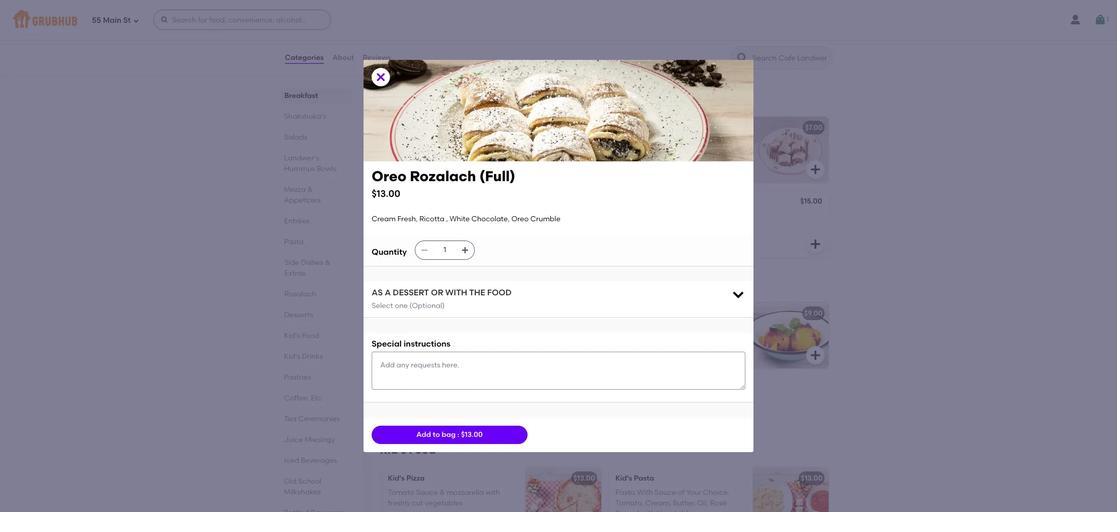 Task type: describe. For each thing, give the bounding box(es) containing it.
$15.00
[[801, 197, 823, 206]]

55
[[92, 16, 101, 25]]

& for side
[[325, 259, 331, 267]]

strawberry
[[446, 344, 483, 353]]

served
[[616, 510, 640, 513]]

juice mixology tab
[[285, 435, 348, 446]]

chocolate
[[467, 324, 503, 332]]

to
[[433, 431, 440, 439]]

tea ceremonies tab
[[285, 414, 348, 425]]

Search Cafe Landwer search field
[[752, 53, 830, 63]]

butter,
[[673, 499, 696, 508]]

landwer's hummus bowls tab
[[285, 153, 348, 174]]

dishes
[[301, 259, 323, 267]]

kid's drinks tab
[[285, 352, 348, 362]]

$12.00
[[574, 309, 596, 318]]

as a dessert or with the food select one (optional)
[[372, 288, 512, 310]]

chocolate
[[451, 334, 486, 343]]

$15.00 button
[[610, 192, 829, 258]]

0 horizontal spatial chocolate,
[[388, 223, 426, 232]]

1 horizontal spatial chocolate,
[[472, 215, 510, 223]]

kid's food tab
[[285, 331, 348, 341]]

mozzarella
[[447, 489, 484, 498]]

0 horizontal spatial ,
[[446, 215, 448, 223]]

main navigation navigation
[[0, 0, 1118, 40]]

old school milkshakes
[[285, 478, 322, 497]]

shakshuka's
[[285, 112, 327, 121]]

white down oreo rozalach (full) $13.00
[[466, 213, 486, 221]]

pastries
[[285, 373, 312, 382]]

Special instructions text field
[[372, 352, 746, 390]]

two eggs image
[[525, 6, 602, 72]]

select
[[372, 302, 393, 310]]

kid's up tomato,
[[616, 475, 633, 483]]

1 vertical spatial kid's food
[[380, 444, 436, 457]]

old school milkshakes tab
[[285, 477, 348, 498]]

choice:
[[704, 489, 730, 498]]

ice cream scoop (two scoop)
[[388, 384, 494, 393]]

cream,
[[646, 499, 672, 508]]

4 pieces of waffle with chocolate + vanilla ice cream, chocolate syrup, whipped cream, strawberry
[[388, 324, 509, 353]]

dessert waffle
[[388, 309, 439, 318]]

coffee, etc tab
[[285, 393, 348, 404]]

1 horizontal spatial crumble
[[531, 215, 561, 223]]

, inside cream fresh, ricotta , white chocolate, oreo crumble
[[463, 213, 465, 221]]

mango sorbet with an array of berries
[[616, 324, 719, 343]]

oreo rozalach (full)
[[388, 198, 459, 207]]

mango for mango perfume (v)
[[616, 309, 640, 318]]

about
[[333, 53, 354, 62]]

vegetables
[[425, 499, 463, 508]]

main
[[103, 16, 121, 25]]

pasta tab
[[285, 237, 348, 247]]

(full) for oreo rozalach (full) $13.00
[[480, 168, 516, 185]]

with
[[637, 489, 653, 498]]

svg image up $6.00 in the right of the page
[[582, 350, 595, 362]]

svg image inside 1 button
[[1095, 14, 1107, 26]]

(v)
[[673, 309, 683, 318]]

scoop)
[[469, 384, 494, 393]]

instructions
[[404, 339, 451, 349]]

one
[[395, 302, 408, 310]]

perfume
[[642, 309, 671, 318]]

appetizers
[[285, 196, 321, 205]]

$9.00
[[805, 309, 823, 318]]

old
[[285, 478, 297, 486]]

st
[[123, 16, 131, 25]]

kid's up kid's pizza
[[380, 444, 407, 457]]

add to bag : $13.00
[[417, 431, 483, 439]]

dessert waffle image
[[525, 303, 602, 369]]

oil,
[[698, 499, 709, 508]]

& inside mezza & appetizers
[[308, 185, 313, 194]]

with inside "4 pieces of waffle with chocolate + vanilla ice cream, chocolate syrup, whipped cream, strawberry"
[[451, 324, 465, 332]]

desserts inside "tab"
[[285, 311, 314, 320]]

etc
[[311, 394, 322, 403]]

rosalach tab
[[285, 289, 348, 300]]

tea ceremonies
[[285, 415, 341, 424]]

bowls
[[317, 165, 337, 173]]

(optional)
[[410, 302, 445, 310]]

landwer's hummus bowls
[[285, 154, 337, 173]]

entrées
[[285, 217, 310, 226]]

kid's pasta
[[616, 475, 655, 483]]

freshly
[[388, 499, 411, 508]]

of inside "4 pieces of waffle with chocolate + vanilla ice cream, chocolate syrup, whipped cream, strawberry"
[[418, 324, 425, 332]]

dessert
[[388, 309, 415, 318]]

school
[[299, 478, 322, 486]]

as
[[372, 288, 383, 298]]

:
[[458, 431, 460, 439]]

desserts tab
[[285, 310, 348, 321]]

coffee, etc
[[285, 394, 322, 403]]

milkshakes
[[285, 488, 321, 497]]

kid's left drinks
[[285, 353, 301, 361]]

+
[[505, 324, 509, 332]]

drinks
[[302, 353, 323, 361]]

tea
[[285, 415, 297, 424]]

or
[[431, 288, 444, 298]]

1 vertical spatial pasta
[[634, 475, 655, 483]]

1 vertical spatial rosalach
[[643, 123, 676, 132]]

cream up quantity
[[372, 215, 396, 223]]

iced beverages
[[285, 457, 338, 465]]

with inside pasta with sauce of your choice: tomato, cream, butter, oil, rosé served with vegetables
[[641, 510, 656, 513]]

ice
[[413, 334, 423, 343]]

mango for mango sorbet with an array of berries
[[616, 324, 640, 332]]

mixology
[[305, 436, 336, 445]]

juice mixology
[[285, 436, 336, 445]]

iced beverages tab
[[285, 456, 348, 466]]

with inside tomato sauce & mozzarella with freshly cut vegetables
[[486, 489, 500, 498]]

categories button
[[285, 40, 325, 76]]

$6.00
[[576, 383, 595, 392]]

vegetables
[[657, 510, 696, 513]]

quantity
[[372, 247, 407, 257]]

mezza
[[285, 185, 306, 194]]

oreo inside oreo rozalach (full) $13.00
[[372, 168, 407, 185]]

oreo inside cream fresh, ricotta , white chocolate, oreo crumble
[[428, 223, 445, 232]]

side
[[285, 259, 299, 267]]

extras
[[285, 269, 306, 278]]

berries
[[616, 334, 639, 343]]

pieces
[[394, 324, 416, 332]]

svg image right 'input item quantity' number field
[[462, 247, 470, 255]]



Task type: vqa. For each thing, say whether or not it's contained in the screenshot.
Kid's Pizza
yes



Task type: locate. For each thing, give the bounding box(es) containing it.
salads tab
[[285, 132, 348, 143]]

& inside tomato sauce & mozzarella with freshly cut vegetables
[[440, 489, 445, 498]]

2 vertical spatial rozalach
[[407, 198, 440, 207]]

rozalach for full
[[415, 123, 448, 132]]

pasta
[[285, 238, 304, 246], [634, 475, 655, 483], [616, 489, 636, 498]]

0 horizontal spatial desserts
[[285, 311, 314, 320]]

mango inside mango sorbet with an array of berries
[[616, 324, 640, 332]]

white up 'input item quantity' number field
[[450, 215, 470, 223]]

nutella rozalach full
[[388, 123, 462, 132]]

0 vertical spatial (full)
[[480, 168, 516, 185]]

food
[[488, 288, 512, 298]]

1 nutella from the left
[[388, 123, 414, 132]]

0 horizontal spatial kid's food
[[285, 332, 320, 340]]

chocolate,
[[472, 215, 510, 223], [388, 223, 426, 232]]

2 horizontal spatial &
[[440, 489, 445, 498]]

1 mango from the top
[[616, 309, 640, 318]]

rosalach down extras
[[285, 290, 317, 299]]

nutella for nutella rosalach (half)
[[616, 123, 641, 132]]

with left an
[[666, 324, 680, 332]]

mezza & appetizers
[[285, 185, 321, 205]]

categories
[[285, 53, 324, 62]]

three eggs image
[[753, 6, 829, 72]]

2 nutella from the left
[[616, 123, 641, 132]]

kid's food
[[285, 332, 320, 340], [380, 444, 436, 457]]

full
[[450, 123, 462, 132]]

1 horizontal spatial nutella
[[616, 123, 641, 132]]

sauce
[[416, 489, 438, 498], [655, 489, 677, 498]]

pasta up side
[[285, 238, 304, 246]]

svg image
[[582, 52, 595, 65], [810, 164, 822, 176], [810, 238, 822, 251], [421, 247, 429, 255], [462, 247, 470, 255], [582, 350, 595, 362], [810, 350, 822, 362]]

of up the ice
[[418, 324, 425, 332]]

kid's pizza
[[388, 475, 425, 483]]

kid's food down 'add'
[[380, 444, 436, 457]]

of right array at bottom right
[[712, 324, 719, 332]]

0 vertical spatial pasta
[[285, 238, 304, 246]]

beverages
[[301, 457, 338, 465]]

shakshuka's tab
[[285, 111, 348, 122]]

1 vertical spatial rozalach
[[410, 168, 476, 185]]

1 horizontal spatial ,
[[463, 213, 465, 221]]

pasta for pasta
[[285, 238, 304, 246]]

& up vegetables
[[440, 489, 445, 498]]

kid's drinks
[[285, 353, 323, 361]]

mezza & appetizers tab
[[285, 184, 348, 206]]

vanilla
[[388, 334, 411, 343]]

0 vertical spatial kid's food
[[285, 332, 320, 340]]

special instructions
[[372, 339, 451, 349]]

tab
[[285, 508, 348, 513]]

sauce inside tomato sauce & mozzarella with freshly cut vegetables
[[416, 489, 438, 498]]

1 sauce from the left
[[416, 489, 438, 498]]

tomato
[[388, 489, 415, 498]]

2 mango from the top
[[616, 324, 640, 332]]

rosé
[[711, 499, 727, 508]]

cream fresh, ricotta , white chocolate, oreo crumble
[[388, 213, 486, 232], [372, 215, 561, 223]]

, down oreo rozalach (full) $13.00
[[463, 213, 465, 221]]

of inside pasta with sauce of your choice: tomato, cream, butter, oil, rosé served with vegetables
[[678, 489, 685, 498]]

cream inside cream fresh, ricotta , white chocolate, oreo crumble
[[388, 213, 412, 221]]

cut
[[412, 499, 423, 508]]

0 horizontal spatial (full)
[[441, 198, 459, 207]]

cream,
[[425, 334, 449, 343], [420, 344, 444, 353]]

1 horizontal spatial &
[[325, 259, 331, 267]]

4
[[388, 324, 392, 332]]

pastries tab
[[285, 372, 348, 383]]

1 horizontal spatial of
[[678, 489, 685, 498]]

kid's up "tomato" at bottom left
[[388, 475, 405, 483]]

1 horizontal spatial rosalach
[[380, 93, 430, 106]]

1 horizontal spatial (full)
[[480, 168, 516, 185]]

kid's food up 'kid's drinks'
[[285, 332, 320, 340]]

1 vertical spatial waffle
[[427, 324, 449, 332]]

rozalach inside oreo rozalach (full) $13.00
[[410, 168, 476, 185]]

syrup,
[[488, 334, 508, 343]]

1
[[1107, 15, 1110, 24]]

oreo rozalach (full) image
[[525, 192, 602, 258]]

pasta up with
[[634, 475, 655, 483]]

1 button
[[1095, 11, 1110, 29]]

0 vertical spatial mango
[[616, 309, 640, 318]]

tomato sauce & mozzarella with freshly cut vegetables
[[388, 489, 500, 508]]

0 horizontal spatial nutella
[[388, 123, 414, 132]]

svg image up $15.00
[[810, 164, 822, 176]]

of inside mango sorbet with an array of berries
[[712, 324, 719, 332]]

cream fresh, ricotta , white chocolate, oreo crumble up 'input item quantity' number field
[[372, 215, 561, 223]]

oreo
[[372, 168, 407, 185], [388, 198, 406, 207], [512, 215, 529, 223], [428, 223, 445, 232]]

2 vertical spatial &
[[440, 489, 445, 498]]

add
[[417, 431, 431, 439]]

your
[[687, 489, 702, 498]]

rosalach up 'nutella rozalach full'
[[380, 93, 430, 106]]

2 horizontal spatial rosalach
[[643, 123, 676, 132]]

0 vertical spatial rozalach
[[415, 123, 448, 132]]

&
[[308, 185, 313, 194], [325, 259, 331, 267], [440, 489, 445, 498]]

mango
[[616, 309, 640, 318], [616, 324, 640, 332]]

reviews
[[363, 53, 391, 62]]

(full) inside oreo rozalach (full) $13.00
[[480, 168, 516, 185]]

whipped
[[388, 344, 418, 353]]

$13.00
[[573, 122, 595, 131], [372, 188, 401, 200], [461, 431, 483, 439], [574, 475, 596, 483], [801, 475, 823, 483]]

(half)
[[677, 123, 697, 132]]

waffle inside "4 pieces of waffle with chocolate + vanilla ice cream, chocolate syrup, whipped cream, strawberry"
[[427, 324, 449, 332]]

0 vertical spatial food
[[302, 332, 320, 340]]

ricotta
[[436, 213, 461, 221], [420, 215, 445, 223]]

(full)
[[480, 168, 516, 185], [441, 198, 459, 207]]

oreo rozalach (full) $13.00
[[372, 168, 516, 200]]

1 vertical spatial &
[[325, 259, 331, 267]]

rosalach inside tab
[[285, 290, 317, 299]]

array
[[692, 324, 711, 332]]

dessert
[[393, 288, 429, 298]]

waffle down or
[[416, 309, 439, 318]]

mango perfume (v) image
[[753, 303, 829, 369]]

breakfast
[[285, 91, 318, 100]]

search icon image
[[737, 52, 749, 64]]

pasta up tomato,
[[616, 489, 636, 498]]

food up drinks
[[302, 332, 320, 340]]

cream fresh, ricotta , white chocolate, oreo crumble down oreo rozalach (full)
[[388, 213, 486, 232]]

kid's food inside tab
[[285, 332, 320, 340]]

a
[[385, 288, 391, 298]]

waffle up instructions on the bottom
[[427, 324, 449, 332]]

svg image down $15.00
[[810, 238, 822, 251]]

& up appetizers
[[308, 185, 313, 194]]

(full) for oreo rozalach (full)
[[441, 198, 459, 207]]

1 horizontal spatial kid's food
[[380, 444, 436, 457]]

nutella rosalach (half)
[[616, 123, 697, 132]]

0 vertical spatial rosalach
[[380, 93, 430, 106]]

1 horizontal spatial desserts
[[380, 279, 426, 292]]

food
[[302, 332, 320, 340], [409, 444, 436, 457]]

& for tomato
[[440, 489, 445, 498]]

ceremonies
[[299, 415, 341, 424]]

kid's pasta image
[[753, 468, 829, 513]]

2 horizontal spatial of
[[712, 324, 719, 332]]

breakfast tab
[[285, 90, 348, 101]]

ice
[[388, 384, 399, 393]]

sauce up cream,
[[655, 489, 677, 498]]

svg image down the main navigation navigation
[[582, 52, 595, 65]]

desserts
[[380, 279, 426, 292], [285, 311, 314, 320]]

pasta inside pasta with sauce of your choice: tomato, cream, butter, oil, rosé served with vegetables
[[616, 489, 636, 498]]

cream down oreo rozalach (full)
[[388, 213, 412, 221]]

0 horizontal spatial sauce
[[416, 489, 438, 498]]

0 horizontal spatial of
[[418, 324, 425, 332]]

0 vertical spatial desserts
[[380, 279, 426, 292]]

rozalach for (full)
[[407, 198, 440, 207]]

with inside mango sorbet with an array of berries
[[666, 324, 680, 332]]

with right mozzarella
[[486, 489, 500, 498]]

2 vertical spatial rosalach
[[285, 290, 317, 299]]

svg image left 'input item quantity' number field
[[421, 247, 429, 255]]

bag
[[442, 431, 456, 439]]

side dishes & extras tab
[[285, 258, 348, 279]]

food inside kid's food tab
[[302, 332, 320, 340]]

1 vertical spatial (full)
[[441, 198, 459, 207]]

0 vertical spatial waffle
[[416, 309, 439, 318]]

reviews button
[[362, 40, 392, 76]]

svg image down the $9.00
[[810, 350, 822, 362]]

pasta for pasta with sauce of your choice: tomato, cream, butter, oil, rosé served with vegetables
[[616, 489, 636, 498]]

0 vertical spatial &
[[308, 185, 313, 194]]

0 horizontal spatial &
[[308, 185, 313, 194]]

with
[[446, 288, 468, 298]]

0 vertical spatial cream,
[[425, 334, 449, 343]]

$7.00
[[806, 123, 823, 132]]

rozalach
[[415, 123, 448, 132], [410, 168, 476, 185], [407, 198, 440, 207]]

1 vertical spatial desserts
[[285, 311, 314, 320]]

pizza
[[407, 475, 425, 483]]

1 vertical spatial cream,
[[420, 344, 444, 353]]

side dishes & extras
[[285, 259, 331, 278]]

sauce up cut
[[416, 489, 438, 498]]

, down oreo rozalach (full)
[[446, 215, 448, 223]]

(two
[[450, 384, 467, 393]]

desserts up kid's food tab
[[285, 311, 314, 320]]

of
[[418, 324, 425, 332], [712, 324, 719, 332], [678, 489, 685, 498]]

pasta with sauce of your choice: tomato, cream, butter, oil, rosé served with vegetables
[[616, 489, 730, 513]]

$13.00 inside oreo rozalach (full) $13.00
[[372, 188, 401, 200]]

pasta inside tab
[[285, 238, 304, 246]]

sauce inside pasta with sauce of your choice: tomato, cream, butter, oil, rosé served with vegetables
[[655, 489, 677, 498]]

1 vertical spatial food
[[409, 444, 436, 457]]

cream right the ice at the bottom left
[[401, 384, 425, 393]]

iced
[[285, 457, 300, 465]]

2 vertical spatial pasta
[[616, 489, 636, 498]]

scoop
[[426, 384, 449, 393]]

entrées tab
[[285, 216, 348, 227]]

ricotta inside cream fresh, ricotta , white chocolate, oreo crumble
[[436, 213, 461, 221]]

fresh, inside cream fresh, ricotta , white chocolate, oreo crumble
[[414, 213, 434, 221]]

nutella
[[388, 123, 414, 132], [616, 123, 641, 132]]

kid's up 'kid's drinks'
[[285, 332, 301, 340]]

1 horizontal spatial sauce
[[655, 489, 677, 498]]

cream, right the ice
[[425, 334, 449, 343]]

fresh,
[[414, 213, 434, 221], [398, 215, 418, 223]]

Input item quantity number field
[[434, 241, 456, 260]]

0 horizontal spatial crumble
[[447, 223, 477, 232]]

about button
[[332, 40, 355, 76]]

food down 'add'
[[409, 444, 436, 457]]

mango perfume (v)
[[616, 309, 683, 318]]

kid's
[[285, 332, 301, 340], [285, 353, 301, 361], [380, 444, 407, 457], [388, 475, 405, 483], [616, 475, 633, 483]]

rosalach left (half)
[[643, 123, 676, 132]]

cream, down the ice
[[420, 344, 444, 353]]

1 vertical spatial mango
[[616, 324, 640, 332]]

landwer's
[[285, 154, 320, 163]]

of up butter,
[[678, 489, 685, 498]]

& right dishes on the left
[[325, 259, 331, 267]]

nutella for nutella rozalach full
[[388, 123, 414, 132]]

svg image
[[1095, 14, 1107, 26], [160, 16, 169, 24], [133, 18, 139, 24], [810, 52, 822, 65], [375, 71, 387, 83], [732, 288, 746, 302]]

kid's pizza image
[[525, 468, 602, 513]]

1 horizontal spatial food
[[409, 444, 436, 457]]

nutella rosalach (half) image
[[753, 117, 829, 183]]

2 sauce from the left
[[655, 489, 677, 498]]

& inside side dishes & extras
[[325, 259, 331, 267]]

with down cream,
[[641, 510, 656, 513]]

desserts up one
[[380, 279, 426, 292]]

special
[[372, 339, 402, 349]]

0 horizontal spatial food
[[302, 332, 320, 340]]

with up chocolate
[[451, 324, 465, 332]]

0 horizontal spatial rosalach
[[285, 290, 317, 299]]



